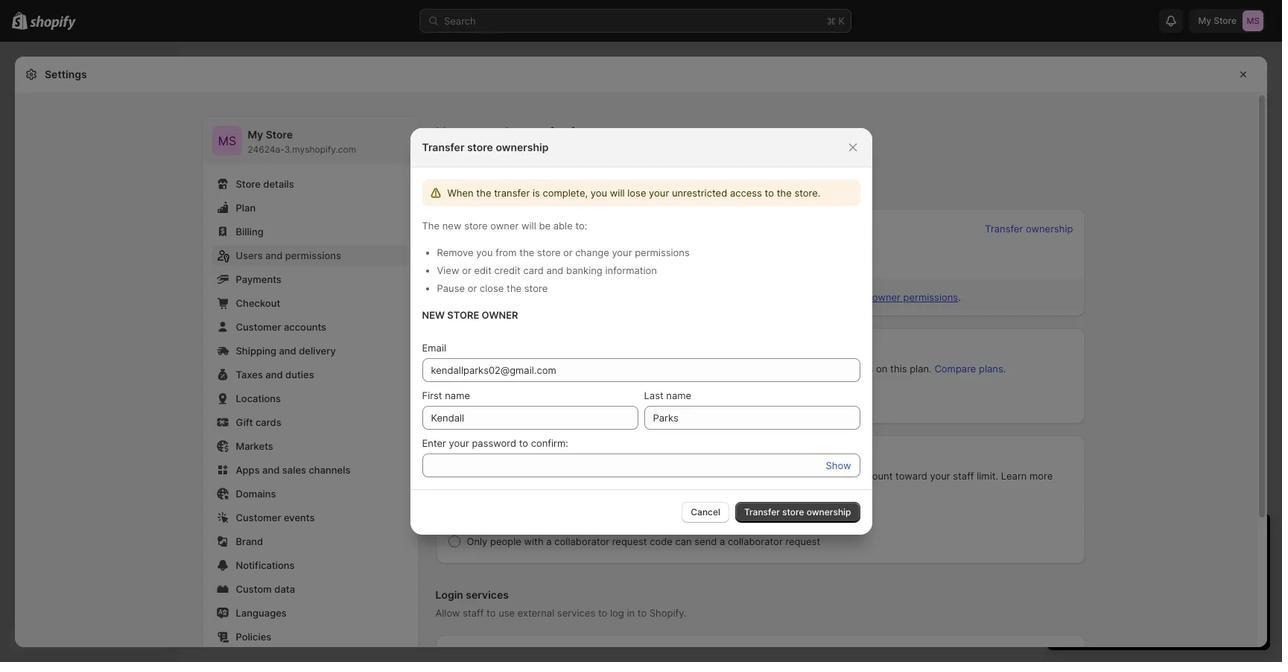 Task type: vqa. For each thing, say whether or not it's contained in the screenshot.
the bottom Customer
yes



Task type: locate. For each thing, give the bounding box(es) containing it.
1 horizontal spatial about
[[817, 291, 843, 303]]

1 collaborator from the left
[[554, 536, 609, 548]]

1 vertical spatial access
[[675, 470, 707, 482]]

or up tuesday,
[[563, 246, 573, 258]]

shop settings menu element
[[203, 117, 418, 662]]

show button
[[826, 459, 851, 471]]

only
[[467, 536, 487, 548]]

tuesday,
[[548, 258, 589, 270]]

2 vertical spatial ownership
[[807, 506, 851, 517]]

services up use on the bottom of the page
[[466, 588, 509, 601]]

your
[[604, 181, 624, 193], [649, 187, 669, 199], [612, 246, 632, 258], [524, 363, 544, 375], [449, 437, 469, 449], [722, 470, 742, 482], [930, 470, 950, 482]]

on inside 'your trial just started' element
[[1130, 553, 1141, 565]]

your up your trial ends on
[[1062, 527, 1093, 545]]

to up cancel
[[710, 470, 719, 482]]

1 horizontal spatial store.
[[794, 187, 820, 199]]

on right ends
[[1130, 553, 1141, 565]]

and up payments
[[265, 250, 283, 261]]

staff (0 of 2)
[[447, 342, 507, 354]]

checkout link
[[212, 293, 409, 314]]

your inside dropdown button
[[1062, 527, 1093, 545]]

what right when
[[475, 181, 497, 193]]

will up peterson
[[521, 219, 536, 231]]

and right apps
[[262, 464, 280, 476]]

1 horizontal spatial be
[[666, 291, 678, 303]]

0 vertical spatial learn
[[762, 291, 788, 303]]

learn right limit.
[[1001, 470, 1027, 482]]

1 vertical spatial edit
[[635, 363, 653, 375]]

1 vertical spatial on
[[1130, 553, 1141, 565]]

users
[[500, 181, 525, 193]]

0 horizontal spatial access
[[675, 470, 707, 482]]

owner
[[490, 219, 519, 231], [475, 223, 504, 235], [872, 291, 901, 303]]

customize what your staff members can edit and access. you can add up to 2 staff members on this plan. compare plans.
[[447, 363, 1006, 375]]

0 vertical spatial will
[[610, 187, 625, 199]]

1 horizontal spatial collaborator
[[728, 536, 783, 548]]

2
[[798, 363, 804, 375]]

or inside permissions manage what users can see or do in your store.
[[566, 181, 576, 193]]

from
[[496, 246, 517, 258]]

compare plans. link
[[934, 363, 1006, 375]]

permissions up payments link
[[285, 250, 341, 261]]

when the transfer is complete, you will lose your unrestricted access to the store. alert
[[422, 179, 860, 206]]

enter
[[422, 437, 446, 449]]

to inside these give designers, developers, and marketers access to your shopify admin. they don't count toward your staff limit. learn more about
[[710, 470, 719, 482]]

1 horizontal spatial more
[[1029, 470, 1053, 482]]

change
[[575, 246, 609, 258]]

users up permissions
[[435, 124, 478, 142]]

1 horizontal spatial transfer
[[744, 506, 780, 517]]

0 vertical spatial users
[[435, 124, 478, 142]]

0 vertical spatial ownership
[[496, 140, 549, 153]]

1 horizontal spatial access
[[730, 187, 762, 199]]

services
[[466, 588, 509, 601], [557, 607, 595, 619]]

request down transfer store ownership button
[[785, 536, 820, 548]]

staff left limit.
[[953, 470, 974, 482]]

customer events link
[[212, 507, 409, 528]]

settings dialog
[[15, 57, 1267, 662]]

0 vertical spatial edit
[[474, 264, 492, 276]]

request left code
[[612, 536, 647, 548]]

members
[[570, 363, 613, 375], [831, 363, 873, 375]]

name
[[445, 389, 470, 401], [666, 389, 691, 401]]

1 your from the top
[[1062, 527, 1093, 545]]

1 horizontal spatial .
[[958, 291, 961, 303]]

users and permissions up permissions manage what users can see or do in your store.
[[435, 124, 602, 142]]

0 horizontal spatial more
[[791, 291, 814, 303]]

0 horizontal spatial name
[[445, 389, 470, 401]]

customer accounts link
[[212, 317, 409, 337]]

store up plan on the left
[[236, 178, 261, 190]]

0 vertical spatial about
[[817, 291, 843, 303]]

name right "first"
[[445, 389, 470, 401]]

1 horizontal spatial users
[[435, 124, 478, 142]]

transfer store ownership dialog
[[0, 128, 1282, 534]]

store owner
[[447, 223, 504, 235]]

markets link
[[212, 436, 409, 457]]

1 horizontal spatial ownership
[[807, 506, 851, 517]]

the new store owner will be able to:
[[422, 219, 587, 231]]

about left store owner permissions link
[[817, 291, 843, 303]]

you
[[591, 187, 607, 199], [476, 246, 493, 258]]

1 horizontal spatial on
[[1130, 553, 1141, 565]]

access inside these give designers, developers, and marketers access to your shopify admin. they don't count toward your staff limit. learn more about
[[675, 470, 707, 482]]

staff right allow
[[463, 607, 484, 619]]

store up remove
[[447, 223, 472, 235]]

1 vertical spatial more
[[1029, 470, 1053, 482]]

shopify
[[745, 470, 779, 482]]

last inside james peterson last login was tuesday, october 24, 2023 11:00 am cdt
[[480, 258, 500, 270]]

in right do
[[593, 181, 601, 193]]

0 horizontal spatial ownership
[[496, 140, 549, 153]]

. down designers, at the bottom left of the page
[[536, 485, 539, 497]]

0 horizontal spatial about
[[447, 485, 474, 497]]

about down these
[[447, 485, 474, 497]]

1 a from the left
[[546, 536, 552, 548]]

0 horizontal spatial in
[[593, 181, 601, 193]]

2 name from the left
[[666, 389, 691, 401]]

be left able
[[539, 219, 551, 231]]

edit up the last name
[[635, 363, 653, 375]]

your for your trial ends on
[[1062, 553, 1082, 565]]

learn
[[762, 291, 788, 303], [1001, 470, 1027, 482]]

owner
[[482, 309, 518, 321]]

staff
[[547, 363, 568, 375], [807, 363, 828, 375], [476, 396, 496, 407], [953, 470, 974, 482], [463, 607, 484, 619]]

be inside transfer store ownership dialog
[[539, 219, 551, 231]]

0 horizontal spatial users and permissions
[[236, 250, 341, 261]]

1 name from the left
[[445, 389, 470, 401]]

a right send
[[720, 536, 725, 548]]

and left marketers
[[606, 470, 624, 482]]

and right was at the left top of the page
[[546, 264, 564, 276]]

your inside remove you from the store or change your permissions view or edit credit card and banking information pause or close the store
[[612, 246, 632, 258]]

access right unrestricted
[[730, 187, 762, 199]]

your up the first name text box on the left of page
[[524, 363, 544, 375]]

languages link
[[212, 603, 409, 624]]

0 vertical spatial services
[[466, 588, 509, 601]]

transfer
[[422, 140, 464, 153], [985, 223, 1023, 235], [744, 506, 780, 517]]

1 horizontal spatial a
[[720, 536, 725, 548]]

show
[[826, 459, 851, 471]]

0 vertical spatial you
[[591, 187, 607, 199]]

2 horizontal spatial ownership
[[1026, 223, 1073, 235]]

able
[[553, 219, 573, 231]]

1 horizontal spatial users and permissions
[[435, 124, 602, 142]]

or right view
[[462, 264, 471, 276]]

more
[[791, 291, 814, 303], [1029, 470, 1053, 482]]

0 vertical spatial transfer
[[422, 140, 464, 153]]

and up permissions
[[481, 124, 509, 142]]

0 vertical spatial on
[[876, 363, 888, 375]]

store
[[266, 128, 293, 141], [236, 178, 261, 190], [447, 223, 472, 235], [447, 291, 472, 303]]

store up store
[[447, 291, 472, 303]]

0 horizontal spatial learn
[[762, 291, 788, 303]]

0 horizontal spatial will
[[521, 219, 536, 231]]

2 customer from the top
[[236, 512, 281, 524]]

what inside permissions manage what users can see or do in your store.
[[475, 181, 497, 193]]

0 horizontal spatial edit
[[474, 264, 492, 276]]

peterson
[[513, 244, 554, 256]]

what
[[475, 181, 497, 193], [498, 363, 521, 375]]

more right the "staff."
[[791, 291, 814, 303]]

0 horizontal spatial services
[[466, 588, 509, 601]]

brand link
[[212, 531, 409, 552]]

0 horizontal spatial on
[[876, 363, 888, 375]]

1 vertical spatial in
[[627, 607, 635, 619]]

access up cancel
[[675, 470, 707, 482]]

store inside button
[[782, 506, 804, 517]]

compare
[[934, 363, 976, 375]]

users and permissions down billing link
[[236, 250, 341, 261]]

1 horizontal spatial edit
[[635, 363, 653, 375]]

transfer store ownership up permissions
[[422, 140, 549, 153]]

1 horizontal spatial what
[[498, 363, 521, 375]]

edit up the close
[[474, 264, 492, 276]]

to left use on the bottom of the page
[[487, 607, 496, 619]]

on
[[876, 363, 888, 375], [1130, 553, 1141, 565]]

can't
[[641, 291, 664, 303]]

2 a from the left
[[720, 536, 725, 548]]

services right the external
[[557, 607, 595, 619]]

your trial just started
[[1062, 527, 1209, 545]]

0 horizontal spatial be
[[539, 219, 551, 231]]

be right can't
[[666, 291, 678, 303]]

more right limit.
[[1029, 470, 1053, 482]]

trial for just
[[1098, 527, 1124, 545]]

collaborators
[[476, 485, 536, 497]]

0 vertical spatial what
[[475, 181, 497, 193]]

your up collaborators
[[449, 437, 469, 449]]

to inside alert
[[765, 187, 774, 199]]

0 vertical spatial trial
[[1098, 527, 1124, 545]]

a
[[546, 536, 552, 548], [720, 536, 725, 548]]

2 your from the top
[[1062, 553, 1082, 565]]

transfer store ownership down admin.
[[744, 506, 851, 517]]

collaborator
[[554, 536, 609, 548], [728, 536, 783, 548]]

3.myshopify.com
[[284, 144, 356, 155]]

0 horizontal spatial transfer
[[422, 140, 464, 153]]

Email email field
[[422, 358, 860, 382]]

2 members from the left
[[831, 363, 873, 375]]

can left see
[[528, 181, 544, 193]]

1 vertical spatial your
[[1062, 553, 1082, 565]]

1 vertical spatial you
[[476, 246, 493, 258]]

1 horizontal spatial name
[[666, 389, 691, 401]]

in inside login services allow staff to use external services to log in to shopify.
[[627, 607, 635, 619]]

staff inside these give designers, developers, and marketers access to your shopify admin. they don't count toward your staff limit. learn more about
[[953, 470, 974, 482]]

store up 24624a-
[[266, 128, 293, 141]]

trial for ends
[[1085, 553, 1102, 565]]

collaborator right send
[[728, 536, 783, 548]]

code
[[650, 536, 673, 548]]

0 horizontal spatial what
[[475, 181, 497, 193]]

you right do
[[591, 187, 607, 199]]

trial up ends
[[1098, 527, 1124, 545]]

log
[[610, 607, 624, 619]]

your trial just started element
[[1047, 552, 1270, 650]]

0 horizontal spatial you
[[476, 246, 493, 258]]

learn right the "staff."
[[762, 291, 788, 303]]

cancel button
[[682, 502, 729, 523]]

1 vertical spatial transfer
[[985, 223, 1023, 235]]

1 vertical spatial users and permissions
[[236, 250, 341, 261]]

1 horizontal spatial in
[[627, 607, 635, 619]]

1 customer from the top
[[236, 321, 281, 333]]

24624a-
[[248, 144, 284, 155]]

0 horizontal spatial members
[[570, 363, 613, 375]]

apps and sales channels
[[236, 464, 350, 476]]

First name text field
[[422, 406, 638, 429]]

in right log
[[627, 607, 635, 619]]

and inside taxes and duties link
[[265, 369, 283, 381]]

your trial ends on
[[1062, 553, 1144, 565]]

0 horizontal spatial a
[[546, 536, 552, 548]]

1 horizontal spatial services
[[557, 607, 595, 619]]

1 horizontal spatial last
[[644, 389, 663, 401]]

users down "billing"
[[236, 250, 263, 261]]

trial left ends
[[1085, 553, 1102, 565]]

count
[[867, 470, 893, 482]]

0 horizontal spatial collaborator
[[554, 536, 609, 548]]

1 horizontal spatial learn
[[1001, 470, 1027, 482]]

last down james
[[480, 258, 500, 270]]

to right unrestricted
[[765, 187, 774, 199]]

0 horizontal spatial users
[[236, 250, 263, 261]]

about
[[817, 291, 843, 303], [447, 485, 474, 497]]

0 vertical spatial customer
[[236, 321, 281, 333]]

your inside alert
[[649, 187, 669, 199]]

your left shopify
[[722, 470, 742, 482]]

1 horizontal spatial will
[[610, 187, 625, 199]]

last
[[480, 258, 500, 270], [644, 389, 663, 401]]

1 vertical spatial about
[[447, 485, 474, 497]]

events
[[284, 512, 315, 524]]

your right lose
[[649, 187, 669, 199]]

trial
[[1098, 527, 1124, 545], [1085, 553, 1102, 565]]

users and permissions inside "users and permissions" link
[[236, 250, 341, 261]]

0 vertical spatial your
[[1062, 527, 1093, 545]]

1 request from the left
[[612, 536, 647, 548]]

staff
[[447, 342, 470, 354]]

your for your trial just started
[[1062, 527, 1093, 545]]

0 vertical spatial users and permissions
[[435, 124, 602, 142]]

permissions inside "users and permissions" link
[[285, 250, 341, 261]]

shopify image
[[30, 15, 76, 30]]

users
[[435, 124, 478, 142], [236, 250, 263, 261]]

1 vertical spatial transfer store ownership
[[744, 506, 851, 517]]

1 vertical spatial ownership
[[1026, 223, 1073, 235]]

and up the last name
[[655, 363, 673, 375]]

trial inside dropdown button
[[1098, 527, 1124, 545]]

0 horizontal spatial request
[[612, 536, 647, 548]]

.
[[958, 291, 961, 303], [536, 485, 539, 497]]

they
[[815, 470, 838, 482]]

add
[[752, 363, 769, 375]]

1 horizontal spatial members
[[831, 363, 873, 375]]

you inside remove you from the store or change your permissions view or edit credit card and banking information pause or close the store
[[476, 246, 493, 258]]

permissions up plan.
[[903, 291, 958, 303]]

1 horizontal spatial transfer store ownership
[[744, 506, 851, 517]]

will left lose
[[610, 187, 625, 199]]

customer down checkout
[[236, 321, 281, 333]]

store
[[467, 140, 493, 153], [464, 219, 488, 231], [537, 246, 561, 258], [524, 282, 548, 294], [846, 291, 870, 303], [782, 506, 804, 517]]

2 vertical spatial transfer
[[744, 506, 780, 517]]

will inside alert
[[610, 187, 625, 199]]

name for last name
[[666, 389, 691, 401]]

edit inside remove you from the store or change your permissions view or edit credit card and banking information pause or close the store
[[474, 264, 492, 276]]

permissions up permissions manage what users can see or do in your store.
[[512, 124, 602, 142]]

login services allow staff to use external services to log in to shopify.
[[435, 588, 687, 619]]

external
[[518, 607, 554, 619]]

staff inside login services allow staff to use external services to log in to shopify.
[[463, 607, 484, 619]]

store. inside permissions manage what users can see or do in your store.
[[626, 181, 653, 193]]

1 vertical spatial services
[[557, 607, 595, 619]]

0 horizontal spatial store.
[[626, 181, 653, 193]]

0 horizontal spatial last
[[480, 258, 500, 270]]

0 vertical spatial last
[[480, 258, 500, 270]]

store inside "link"
[[236, 178, 261, 190]]

customer accounts
[[236, 321, 326, 333]]

0 vertical spatial transfer store ownership
[[422, 140, 549, 153]]

1 vertical spatial learn
[[1001, 470, 1027, 482]]

1 vertical spatial customer
[[236, 512, 281, 524]]

owners
[[475, 291, 508, 303]]

0 horizontal spatial .
[[536, 485, 539, 497]]

collaborator right with
[[554, 536, 609, 548]]

on left this
[[876, 363, 888, 375]]

to right log
[[637, 607, 647, 619]]

gift
[[236, 416, 253, 428]]

or left the close
[[468, 282, 477, 294]]

0 vertical spatial access
[[730, 187, 762, 199]]

1 vertical spatial be
[[666, 291, 678, 303]]

and
[[481, 124, 509, 142], [265, 250, 283, 261], [546, 264, 564, 276], [279, 345, 296, 357], [655, 363, 673, 375], [265, 369, 283, 381], [262, 464, 280, 476], [606, 470, 624, 482]]

your left lose
[[604, 181, 624, 193]]

1 vertical spatial users
[[236, 250, 263, 261]]

customer down domains at the left bottom of page
[[236, 512, 281, 524]]

domains link
[[212, 483, 409, 504]]

developers,
[[550, 470, 604, 482]]

1 vertical spatial trial
[[1085, 553, 1102, 565]]

or left do
[[566, 181, 576, 193]]

0 vertical spatial be
[[539, 219, 551, 231]]

your left ends
[[1062, 553, 1082, 565]]

edit inside settings dialog
[[635, 363, 653, 375]]

what down 2)
[[498, 363, 521, 375]]

can left access.
[[616, 363, 633, 375]]

is
[[533, 187, 540, 199]]

name down access.
[[666, 389, 691, 401]]

billing
[[236, 226, 264, 238]]

permissions up 2023
[[635, 246, 690, 258]]

a right with
[[546, 536, 552, 548]]

and down customer accounts
[[279, 345, 296, 357]]

transfer inside settings dialog
[[985, 223, 1023, 235]]

transfer ownership
[[985, 223, 1073, 235]]

1 vertical spatial .
[[536, 485, 539, 497]]

store details
[[236, 178, 294, 190]]

1 horizontal spatial you
[[591, 187, 607, 199]]

last down email email field
[[644, 389, 663, 401]]

can
[[528, 181, 544, 193], [616, 363, 633, 375], [733, 363, 749, 375], [675, 536, 692, 548]]

login
[[502, 258, 524, 270]]

0 vertical spatial in
[[593, 181, 601, 193]]

1 horizontal spatial request
[[785, 536, 820, 548]]

your trial just started button
[[1047, 513, 1270, 545]]

you left from
[[476, 246, 493, 258]]

1 vertical spatial last
[[644, 389, 663, 401]]

permissions
[[435, 162, 497, 175]]

your up october
[[612, 246, 632, 258]]

policies link
[[212, 626, 409, 647]]

plan
[[236, 202, 256, 214]]

0 vertical spatial more
[[791, 291, 814, 303]]

2 horizontal spatial transfer
[[985, 223, 1023, 235]]

name for first name
[[445, 389, 470, 401]]

. up the compare
[[958, 291, 961, 303]]

staff right add
[[476, 396, 496, 407]]

and right taxes
[[265, 369, 283, 381]]



Task type: describe. For each thing, give the bounding box(es) containing it.
cdt
[[720, 258, 740, 270]]

you inside when the transfer is complete, you will lose your unrestricted access to the store. alert
[[591, 187, 607, 199]]

information
[[605, 264, 657, 276]]

started
[[1158, 527, 1209, 545]]

access inside alert
[[730, 187, 762, 199]]

apps
[[236, 464, 260, 476]]

to left the confirm:
[[519, 437, 528, 449]]

1 vertical spatial what
[[498, 363, 521, 375]]

cancel
[[691, 506, 720, 517]]

first
[[422, 389, 442, 401]]

manage
[[435, 181, 472, 193]]

0 vertical spatial .
[[958, 291, 961, 303]]

customize
[[447, 363, 496, 375]]

(0
[[473, 342, 483, 354]]

to left the "staff."
[[725, 291, 734, 303]]

permissions down banking at the left of the page
[[563, 291, 618, 303]]

collaborators
[[447, 449, 511, 461]]

11:00
[[675, 258, 699, 270]]

store. inside alert
[[794, 187, 820, 199]]

custom data
[[236, 583, 295, 595]]

shopify.
[[649, 607, 687, 619]]

languages
[[236, 607, 287, 619]]

assigned
[[681, 291, 722, 303]]

brand
[[236, 536, 263, 548]]

and inside shipping and delivery link
[[279, 345, 296, 357]]

notifications link
[[212, 555, 409, 576]]

your inside permissions manage what users can see or do in your store.
[[604, 181, 624, 193]]

transfer store ownership inside transfer store ownership button
[[744, 506, 851, 517]]

gift cards
[[236, 416, 281, 428]]

ownership inside settings dialog
[[1026, 223, 1073, 235]]

of
[[485, 342, 495, 354]]

when the transfer is complete, you will lose your unrestricted access to the store.
[[447, 187, 820, 199]]

staff inside add staff link
[[476, 396, 496, 407]]

2 collaborator from the left
[[728, 536, 783, 548]]

taxes
[[236, 369, 263, 381]]

have
[[511, 291, 533, 303]]

complete,
[[543, 187, 588, 199]]

2)
[[497, 342, 507, 354]]

details
[[263, 178, 294, 190]]

1 members from the left
[[570, 363, 613, 375]]

locations link
[[212, 388, 409, 409]]

cards
[[256, 416, 281, 428]]

to left log
[[598, 607, 607, 619]]

new
[[442, 219, 461, 231]]

enter your password to confirm:
[[422, 437, 568, 449]]

store inside settings dialog
[[846, 291, 870, 303]]

email
[[422, 342, 446, 353]]

and inside remove you from the store or change your permissions view or edit credit card and banking information pause or close the store
[[546, 264, 564, 276]]

transfer ownership button
[[985, 223, 1073, 235]]

banking
[[566, 264, 603, 276]]

give
[[478, 470, 497, 482]]

add staff link
[[447, 391, 505, 412]]

and inside these give designers, developers, and marketers access to your shopify admin. they don't count toward your staff limit. learn more about
[[606, 470, 624, 482]]

permissions inside remove you from the store or change your permissions view or edit credit card and banking information pause or close the store
[[635, 246, 690, 258]]

new store owner
[[422, 309, 518, 321]]

my store 24624a-3.myshopify.com
[[248, 128, 356, 155]]

more inside these give designers, developers, and marketers access to your shopify admin. they don't count toward your staff limit. learn more about
[[1029, 470, 1053, 482]]

do
[[578, 181, 590, 193]]

add
[[456, 396, 474, 407]]

users inside shop settings menu element
[[236, 250, 263, 261]]

store for store details
[[236, 178, 261, 190]]

last inside transfer store ownership dialog
[[644, 389, 663, 401]]

and inside apps and sales channels link
[[262, 464, 280, 476]]

ownership inside button
[[807, 506, 851, 517]]

that
[[620, 291, 639, 303]]

transfer inside transfer store ownership button
[[744, 506, 780, 517]]

designers,
[[500, 470, 548, 482]]

learn inside these give designers, developers, and marketers access to your shopify admin. they don't count toward your staff limit. learn more about
[[1001, 470, 1027, 482]]

collaborators link
[[476, 485, 536, 497]]

remove you from the store or change your permissions view or edit credit card and banking information pause or close the store
[[437, 246, 690, 294]]

can left send
[[675, 536, 692, 548]]

new
[[422, 309, 445, 321]]

shipping and delivery
[[236, 345, 336, 357]]

send
[[694, 536, 717, 548]]

you
[[713, 363, 730, 375]]

confirm:
[[531, 437, 568, 449]]

collaborators .
[[476, 485, 539, 497]]

Last name text field
[[644, 406, 860, 429]]

2 request from the left
[[785, 536, 820, 548]]

avatar with initials j p image
[[447, 247, 468, 267]]

card
[[523, 264, 544, 276]]

customer for customer accounts
[[236, 321, 281, 333]]

0 horizontal spatial transfer store ownership
[[422, 140, 549, 153]]

to left 2
[[786, 363, 796, 375]]

access.
[[675, 363, 710, 375]]

accounts
[[284, 321, 326, 333]]

about inside these give designers, developers, and marketers access to your shopify admin. they don't count toward your staff limit. learn more about
[[447, 485, 474, 497]]

in inside permissions manage what users can see or do in your store.
[[593, 181, 601, 193]]

gift cards link
[[212, 412, 409, 433]]

and inside "users and permissions" link
[[265, 250, 283, 261]]

custom
[[236, 583, 272, 595]]

login
[[435, 588, 463, 601]]

transfer
[[494, 187, 530, 199]]

only people with a collaborator request code can send a collaborator request
[[467, 536, 820, 548]]

on inside settings dialog
[[876, 363, 888, 375]]

markets
[[236, 440, 273, 452]]

plan.
[[910, 363, 932, 375]]

your right toward
[[930, 470, 950, 482]]

can right you
[[733, 363, 749, 375]]

2023
[[649, 258, 673, 270]]

customer for customer events
[[236, 512, 281, 524]]

owner inside dialog
[[490, 219, 519, 231]]

admin.
[[782, 470, 813, 482]]

payments
[[236, 273, 281, 285]]

close
[[480, 282, 504, 294]]

pause
[[437, 282, 465, 294]]

these give designers, developers, and marketers access to your shopify admin. they don't count toward your staff limit. learn more about
[[447, 470, 1053, 497]]

store for store owner
[[447, 223, 472, 235]]

⌘
[[827, 15, 836, 27]]

staff right 2
[[807, 363, 828, 375]]

be inside settings dialog
[[666, 291, 678, 303]]

my store image
[[212, 126, 242, 156]]

channels
[[309, 464, 350, 476]]

staff up the first name text box on the left of page
[[547, 363, 568, 375]]

see
[[547, 181, 563, 193]]

Enter your password to confirm: password field
[[422, 453, 823, 477]]

1 vertical spatial will
[[521, 219, 536, 231]]

store for store owners have some permissions that can't be assigned to staff. learn more about store owner permissions .
[[447, 291, 472, 303]]

billing link
[[212, 221, 409, 242]]

remove
[[437, 246, 474, 258]]

to:
[[575, 219, 587, 231]]

24,
[[632, 258, 646, 270]]

store inside my store 24624a-3.myshopify.com
[[266, 128, 293, 141]]

plan link
[[212, 197, 409, 218]]

taxes and duties link
[[212, 364, 409, 385]]

⌘ k
[[827, 15, 845, 27]]

marketers
[[626, 470, 672, 482]]

notifications
[[236, 559, 295, 571]]

allow
[[435, 607, 460, 619]]

can inside permissions manage what users can see or do in your store.
[[528, 181, 544, 193]]

october
[[592, 258, 629, 270]]



